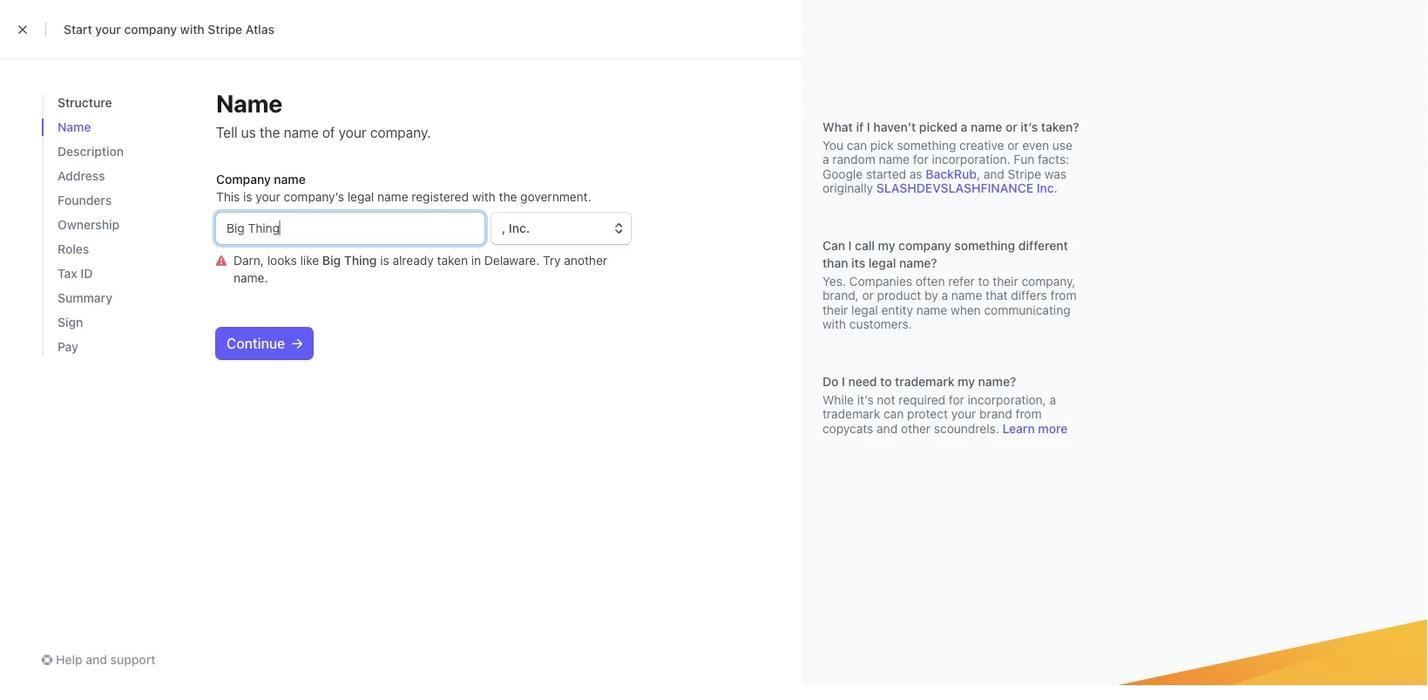 Task type: locate. For each thing, give the bounding box(es) containing it.
the right us
[[260, 124, 280, 141]]

my
[[879, 238, 896, 253], [958, 374, 976, 389]]

name up creative
[[971, 120, 1003, 134]]

or right brand,
[[863, 288, 874, 303]]

2 vertical spatial with
[[823, 317, 847, 331]]

1 horizontal spatial from
[[1051, 288, 1077, 303]]

0 horizontal spatial with
[[180, 22, 205, 37]]

1 vertical spatial from
[[1016, 407, 1042, 421]]

0 vertical spatial trademark
[[896, 374, 955, 389]]

1 vertical spatial and
[[877, 421, 898, 435]]

atlas
[[246, 22, 275, 37]]

1 horizontal spatial the
[[499, 190, 517, 204]]

0 horizontal spatial it's
[[858, 392, 874, 407]]

or inside can i call my company something different than its legal name? yes. companies often refer to their company, brand, or product by a name that differs from their legal entity name when communicating with customers.
[[863, 288, 874, 303]]

facts:
[[1038, 152, 1070, 167]]

1 vertical spatial the
[[499, 190, 517, 204]]

1 horizontal spatial is
[[380, 253, 389, 268]]

0 vertical spatial my
[[879, 238, 896, 253]]

with down brand,
[[823, 317, 847, 331]]

2 vertical spatial legal
[[852, 303, 879, 317]]

is right thing on the left top
[[380, 253, 389, 268]]

for
[[914, 152, 929, 167], [949, 392, 965, 407]]

not
[[877, 392, 896, 407]]

0 vertical spatial name?
[[900, 256, 938, 270]]

2 vertical spatial i
[[842, 374, 846, 389]]

1 vertical spatial with
[[472, 190, 496, 204]]

0 vertical spatial company
[[124, 22, 177, 37]]

1 vertical spatial is
[[380, 253, 389, 268]]

stripe down the even
[[1008, 167, 1042, 181]]

and inside help and support link
[[86, 653, 107, 667]]

1 horizontal spatial with
[[472, 190, 496, 204]]

0 vertical spatial the
[[260, 124, 280, 141]]

is down company
[[243, 190, 252, 204]]

0 vertical spatial for
[[914, 152, 929, 167]]

legal up companies
[[869, 256, 897, 270]]

a up creative
[[961, 120, 968, 134]]

and right help
[[86, 653, 107, 667]]

1 vertical spatial something
[[955, 238, 1016, 253]]

use
[[1053, 138, 1073, 152]]

0 horizontal spatial the
[[260, 124, 280, 141]]

0 horizontal spatial their
[[823, 303, 849, 317]]

name up 'company's'
[[274, 172, 306, 187]]

refer
[[949, 274, 975, 288]]

incorporation.
[[932, 152, 1011, 167]]

svg image
[[292, 339, 303, 349]]

to up not on the right bottom of page
[[881, 374, 892, 389]]

name down often
[[917, 303, 948, 317]]

i right do on the bottom
[[842, 374, 846, 389]]

0 horizontal spatial from
[[1016, 407, 1042, 421]]

i inside can i call my company something different than its legal name? yes. companies often refer to their company, brand, or product by a name that differs from their legal entity name when communicating with customers.
[[849, 238, 852, 253]]

for inside you can pick something creative or even use a random name for incorporation. fun facts: google started as
[[914, 152, 929, 167]]

legal
[[348, 190, 374, 204], [869, 256, 897, 270], [852, 303, 879, 317]]

something down picked
[[898, 138, 957, 152]]

something up "refer"
[[955, 238, 1016, 253]]

0 horizontal spatial for
[[914, 152, 929, 167]]

or inside you can pick something creative or even use a random name for incorporation. fun facts: google started as
[[1008, 138, 1020, 152]]

stripe left atlas
[[208, 22, 242, 37]]

1 horizontal spatial and
[[877, 421, 898, 435]]

or
[[1006, 120, 1018, 134], [1008, 138, 1020, 152], [863, 288, 874, 303]]

help and support
[[56, 653, 156, 667]]

government.
[[521, 190, 592, 204]]

it's down need
[[858, 392, 874, 407]]

can inside while it's not required for incorporation, a trademark can protect your brand from copycats and other scoundrels.
[[884, 407, 904, 421]]

my right call
[[879, 238, 896, 253]]

company's
[[284, 190, 344, 204]]

can left protect
[[884, 407, 904, 421]]

help
[[56, 653, 83, 667]]

or up fun
[[1006, 120, 1018, 134]]

and right ,
[[984, 167, 1005, 181]]

continue
[[227, 335, 285, 352]]

registered
[[412, 190, 469, 204]]

your inside the company name this is your company's legal name registered with the government.
[[256, 190, 281, 204]]

copycats
[[823, 421, 874, 435]]

your
[[95, 22, 121, 37], [339, 124, 367, 141], [256, 190, 281, 204], [952, 407, 977, 421]]

legal up company name text field on the top left
[[348, 190, 374, 204]]

0 horizontal spatial company
[[124, 22, 177, 37]]

2 vertical spatial or
[[863, 288, 874, 303]]

i for need
[[842, 374, 846, 389]]

2 horizontal spatial with
[[823, 317, 847, 331]]

1 vertical spatial can
[[884, 407, 904, 421]]

name? inside can i call my company something different than its legal name? yes. companies often refer to their company, brand, or product by a name that differs from their legal entity name when communicating with customers.
[[900, 256, 938, 270]]

backrub
[[926, 167, 977, 181]]

name down the structure link
[[58, 120, 91, 134]]

communicating
[[985, 303, 1071, 317]]

1 horizontal spatial to
[[979, 274, 990, 288]]

my up while it's not required for incorporation, a trademark can protect your brand from copycats and other scoundrels.
[[958, 374, 976, 389]]

is already taken in delaware. try another name.
[[234, 253, 608, 285]]

1 vertical spatial trademark
[[823, 407, 881, 421]]

0 horizontal spatial my
[[879, 238, 896, 253]]

2 horizontal spatial and
[[984, 167, 1005, 181]]

0 vertical spatial or
[[1006, 120, 1018, 134]]

0 horizontal spatial i
[[842, 374, 846, 389]]

i left call
[[849, 238, 852, 253]]

stripe
[[208, 22, 242, 37], [1008, 167, 1042, 181]]

you can pick something creative or even use a random name for incorporation. fun facts: google started as
[[823, 138, 1073, 181]]

with
[[180, 22, 205, 37], [472, 190, 496, 204], [823, 317, 847, 331]]

1 vertical spatial company
[[899, 238, 952, 253]]

0 vertical spatial their
[[993, 274, 1019, 288]]

company up often
[[899, 238, 952, 253]]

company right start
[[124, 22, 177, 37]]

darn,
[[234, 253, 264, 268]]

and left other
[[877, 421, 898, 435]]

while it's not required for incorporation, a trademark can protect your brand from copycats and other scoundrels.
[[823, 392, 1057, 435]]

1 vertical spatial to
[[881, 374, 892, 389]]

legal inside the company name this is your company's legal name registered with the government.
[[348, 190, 374, 204]]

0 vertical spatial and
[[984, 167, 1005, 181]]

call
[[855, 238, 875, 253]]

something
[[898, 138, 957, 152], [955, 238, 1016, 253]]

1 vertical spatial name
[[58, 120, 91, 134]]

it's up the even
[[1021, 120, 1039, 134]]

in
[[472, 253, 481, 268]]

1 horizontal spatial i
[[849, 238, 852, 253]]

this
[[216, 190, 240, 204]]

0 vertical spatial legal
[[348, 190, 374, 204]]

1 vertical spatial or
[[1008, 138, 1020, 152]]

trademark
[[896, 374, 955, 389], [823, 407, 881, 421]]

a inside you can pick something creative or even use a random name for incorporation. fun facts: google started as
[[823, 152, 830, 167]]

i right if
[[867, 120, 871, 134]]

2 vertical spatial and
[[86, 653, 107, 667]]

0 horizontal spatial is
[[243, 190, 252, 204]]

name left of
[[284, 124, 319, 141]]

company
[[124, 22, 177, 37], [899, 238, 952, 253]]

1 horizontal spatial stripe
[[1008, 167, 1042, 181]]

1 vertical spatial for
[[949, 392, 965, 407]]

0 horizontal spatial name
[[58, 120, 91, 134]]

your down company
[[256, 190, 281, 204]]

legal left entity
[[852, 303, 879, 317]]

company.
[[370, 124, 431, 141]]

1 horizontal spatial name
[[216, 88, 283, 117]]

learn more link
[[1003, 421, 1068, 435]]

0 horizontal spatial to
[[881, 374, 892, 389]]

1 horizontal spatial for
[[949, 392, 965, 407]]

while
[[823, 392, 854, 407]]

name down haven't
[[879, 152, 910, 167]]

it's
[[1021, 120, 1039, 134], [858, 392, 874, 407]]

thing
[[344, 253, 377, 268]]

0 vertical spatial stripe
[[208, 22, 242, 37]]

1 horizontal spatial company
[[899, 238, 952, 253]]

with right registered
[[472, 190, 496, 204]]

us
[[241, 124, 256, 141]]

a left random
[[823, 152, 830, 167]]

0 vertical spatial it's
[[1021, 120, 1039, 134]]

a up more
[[1050, 392, 1057, 407]]

with left atlas
[[180, 22, 205, 37]]

name for name
[[58, 120, 91, 134]]

random
[[833, 152, 876, 167]]

0 vertical spatial i
[[867, 120, 871, 134]]

incorporation,
[[968, 392, 1047, 407]]

different
[[1019, 238, 1069, 253]]

trademark up required
[[896, 374, 955, 389]]

0 vertical spatial name
[[216, 88, 283, 117]]

can inside you can pick something creative or even use a random name for incorporation. fun facts: google started as
[[847, 138, 868, 152]]

name for name tell us the name of your company.
[[216, 88, 283, 117]]

0 horizontal spatial name?
[[900, 256, 938, 270]]

entity
[[882, 303, 914, 317]]

their up 'communicating'
[[993, 274, 1019, 288]]

their
[[993, 274, 1019, 288], [823, 303, 849, 317]]

1 horizontal spatial my
[[958, 374, 976, 389]]

1 vertical spatial stripe
[[1008, 167, 1042, 181]]

it's inside while it's not required for incorporation, a trademark can protect your brand from copycats and other scoundrels.
[[858, 392, 874, 407]]

0 vertical spatial is
[[243, 190, 252, 204]]

0 horizontal spatial trademark
[[823, 407, 881, 421]]

0 horizontal spatial can
[[847, 138, 868, 152]]

company,
[[1022, 274, 1076, 288]]

name up us
[[216, 88, 283, 117]]

slashdevslashfinance inc. link
[[877, 181, 1058, 195]]

from inside while it's not required for incorporation, a trademark can protect your brand from copycats and other scoundrels.
[[1016, 407, 1042, 421]]

name
[[216, 88, 283, 117], [58, 120, 91, 134]]

0 vertical spatial something
[[898, 138, 957, 152]]

something inside you can pick something creative or even use a random name for incorporation. fun facts: google started as
[[898, 138, 957, 152]]

1 vertical spatial legal
[[869, 256, 897, 270]]

to right "refer"
[[979, 274, 990, 288]]

to
[[979, 274, 990, 288], [881, 374, 892, 389]]

name? up often
[[900, 256, 938, 270]]

1 vertical spatial i
[[849, 238, 852, 253]]

i for call
[[849, 238, 852, 253]]

and
[[984, 167, 1005, 181], [877, 421, 898, 435], [86, 653, 107, 667]]

0 horizontal spatial and
[[86, 653, 107, 667]]

the
[[260, 124, 280, 141], [499, 190, 517, 204]]

can down if
[[847, 138, 868, 152]]

you
[[823, 138, 844, 152]]

0 vertical spatial can
[[847, 138, 868, 152]]

0 vertical spatial from
[[1051, 288, 1077, 303]]

0 vertical spatial with
[[180, 22, 205, 37]]

your right of
[[339, 124, 367, 141]]

your left brand
[[952, 407, 977, 421]]

1 vertical spatial it's
[[858, 392, 874, 407]]

trademark inside while it's not required for incorporation, a trademark can protect your brand from copycats and other scoundrels.
[[823, 407, 881, 421]]

a
[[961, 120, 968, 134], [823, 152, 830, 167], [942, 288, 949, 303], [1050, 392, 1057, 407]]

name? up incorporation,
[[979, 374, 1017, 389]]

1 horizontal spatial trademark
[[896, 374, 955, 389]]

1 horizontal spatial their
[[993, 274, 1019, 288]]

name
[[971, 120, 1003, 134], [284, 124, 319, 141], [879, 152, 910, 167], [274, 172, 306, 187], [378, 190, 409, 204], [952, 288, 983, 303], [917, 303, 948, 317]]

1 horizontal spatial can
[[884, 407, 904, 421]]

from
[[1051, 288, 1077, 303], [1016, 407, 1042, 421]]

name inside name tell us the name of your company.
[[216, 88, 283, 117]]

1 vertical spatial name?
[[979, 374, 1017, 389]]

and inside the , and stripe was originally
[[984, 167, 1005, 181]]

their down yes.
[[823, 303, 849, 317]]

with inside can i call my company something different than its legal name? yes. companies often refer to their company, brand, or product by a name that differs from their legal entity name when communicating with customers.
[[823, 317, 847, 331]]

trademark down need
[[823, 407, 881, 421]]

the left the government.
[[499, 190, 517, 204]]

, and stripe was originally
[[823, 167, 1067, 195]]

what if i haven't picked a name or it's taken?
[[823, 120, 1080, 134]]

with inside the company name this is your company's legal name registered with the government.
[[472, 190, 496, 204]]

0 vertical spatial to
[[979, 274, 990, 288]]

or left the even
[[1008, 138, 1020, 152]]

name tell us the name of your company.
[[216, 88, 431, 141]]

google
[[823, 167, 863, 181]]

a right by
[[942, 288, 949, 303]]

was
[[1045, 167, 1067, 181]]



Task type: vqa. For each thing, say whether or not it's contained in the screenshot.
name in the Name Tell us the name of your company.
yes



Task type: describe. For each thing, give the bounding box(es) containing it.
slashdevslashfinance inc.
[[877, 181, 1058, 195]]

picked
[[920, 120, 958, 134]]

2 horizontal spatial i
[[867, 120, 871, 134]]

and for support
[[86, 653, 107, 667]]

company name this is your company's legal name registered with the government.
[[216, 172, 592, 204]]

0 horizontal spatial stripe
[[208, 22, 242, 37]]

protect
[[908, 407, 949, 421]]

than
[[823, 256, 849, 270]]

like
[[300, 253, 319, 268]]

what
[[823, 120, 853, 134]]

start your company with stripe atlas
[[64, 22, 275, 37]]

name left registered
[[378, 190, 409, 204]]

by
[[925, 288, 939, 303]]

the inside the company name this is your company's legal name registered with the government.
[[499, 190, 517, 204]]

scoundrels.
[[935, 421, 1000, 435]]

something inside can i call my company something different than its legal name? yes. companies often refer to their company, brand, or product by a name that differs from their legal entity name when communicating with customers.
[[955, 238, 1016, 253]]

originally
[[823, 181, 874, 195]]

yes.
[[823, 274, 846, 288]]

do
[[823, 374, 839, 389]]

Company name text field
[[216, 213, 485, 244]]

your right start
[[95, 22, 121, 37]]

do i need to trademark my name?
[[823, 374, 1017, 389]]

inc.
[[1037, 181, 1058, 195]]

companies
[[850, 274, 913, 288]]

required
[[899, 392, 946, 407]]

is inside the company name this is your company's legal name registered with the government.
[[243, 190, 252, 204]]

name inside name tell us the name of your company.
[[284, 124, 319, 141]]

from inside can i call my company something different than its legal name? yes. companies often refer to their company, brand, or product by a name that differs from their legal entity name when communicating with customers.
[[1051, 288, 1077, 303]]

its
[[852, 256, 866, 270]]

of
[[322, 124, 335, 141]]

often
[[916, 274, 946, 288]]

,
[[977, 167, 981, 181]]

tell
[[216, 124, 238, 141]]

name link
[[58, 119, 91, 136]]

a inside can i call my company something different than its legal name? yes. companies often refer to their company, brand, or product by a name that differs from their legal entity name when communicating with customers.
[[942, 288, 949, 303]]

brand
[[980, 407, 1013, 421]]

other
[[901, 421, 931, 435]]

can
[[823, 238, 846, 253]]

continue button
[[216, 328, 313, 359]]

name.
[[234, 271, 268, 285]]

taken?
[[1042, 120, 1080, 134]]

and for stripe
[[984, 167, 1005, 181]]

is inside is already taken in delaware. try another name.
[[380, 253, 389, 268]]

looks
[[267, 253, 297, 268]]

name inside you can pick something creative or even use a random name for incorporation. fun facts: google started as
[[879, 152, 910, 167]]

as
[[910, 167, 923, 181]]

product
[[878, 288, 922, 303]]

backrub link
[[926, 167, 977, 181]]

big
[[323, 253, 341, 268]]

stripe inside the , and stripe was originally
[[1008, 167, 1042, 181]]

and inside while it's not required for incorporation, a trademark can protect your brand from copycats and other scoundrels.
[[877, 421, 898, 435]]

already
[[393, 253, 434, 268]]

company
[[216, 172, 271, 187]]

slashdevslashfinance
[[877, 181, 1034, 195]]

learn
[[1003, 421, 1036, 435]]

start
[[64, 22, 92, 37]]

try
[[543, 253, 561, 268]]

1 vertical spatial my
[[958, 374, 976, 389]]

more
[[1039, 421, 1068, 435]]

if
[[857, 120, 864, 134]]

delaware.
[[485, 253, 540, 268]]

structure
[[58, 95, 112, 110]]

darn, looks like big thing
[[234, 253, 377, 268]]

my inside can i call my company something different than its legal name? yes. companies often refer to their company, brand, or product by a name that differs from their legal entity name when communicating with customers.
[[879, 238, 896, 253]]

1 horizontal spatial name?
[[979, 374, 1017, 389]]

1 vertical spatial their
[[823, 303, 849, 317]]

your inside while it's not required for incorporation, a trademark can protect your brand from copycats and other scoundrels.
[[952, 407, 977, 421]]

differs
[[1012, 288, 1048, 303]]

your inside name tell us the name of your company.
[[339, 124, 367, 141]]

taken
[[437, 253, 468, 268]]

haven't
[[874, 120, 917, 134]]

need
[[849, 374, 877, 389]]

learn more
[[1003, 421, 1068, 435]]

creative
[[960, 138, 1005, 152]]

a inside while it's not required for incorporation, a trademark can protect your brand from copycats and other scoundrels.
[[1050, 392, 1057, 407]]

structure link
[[58, 94, 112, 112]]

when
[[951, 303, 981, 317]]

fun
[[1014, 152, 1035, 167]]

name left that
[[952, 288, 983, 303]]

can i call my company something different than its legal name? yes. companies often refer to their company, brand, or product by a name that differs from their legal entity name when communicating with customers.
[[823, 238, 1077, 331]]

1 horizontal spatial it's
[[1021, 120, 1039, 134]]

help and support link
[[42, 651, 156, 669]]

customers.
[[850, 317, 913, 331]]

another
[[564, 253, 608, 268]]

the inside name tell us the name of your company.
[[260, 124, 280, 141]]

to inside can i call my company something different than its legal name? yes. companies often refer to their company, brand, or product by a name that differs from their legal entity name when communicating with customers.
[[979, 274, 990, 288]]

for inside while it's not required for incorporation, a trademark can protect your brand from copycats and other scoundrels.
[[949, 392, 965, 407]]

pick
[[871, 138, 894, 152]]

support
[[110, 653, 156, 667]]

started
[[867, 167, 907, 181]]

even
[[1023, 138, 1050, 152]]

company inside can i call my company something different than its legal name? yes. companies often refer to their company, brand, or product by a name that differs from their legal entity name when communicating with customers.
[[899, 238, 952, 253]]

brand,
[[823, 288, 859, 303]]

that
[[986, 288, 1008, 303]]



